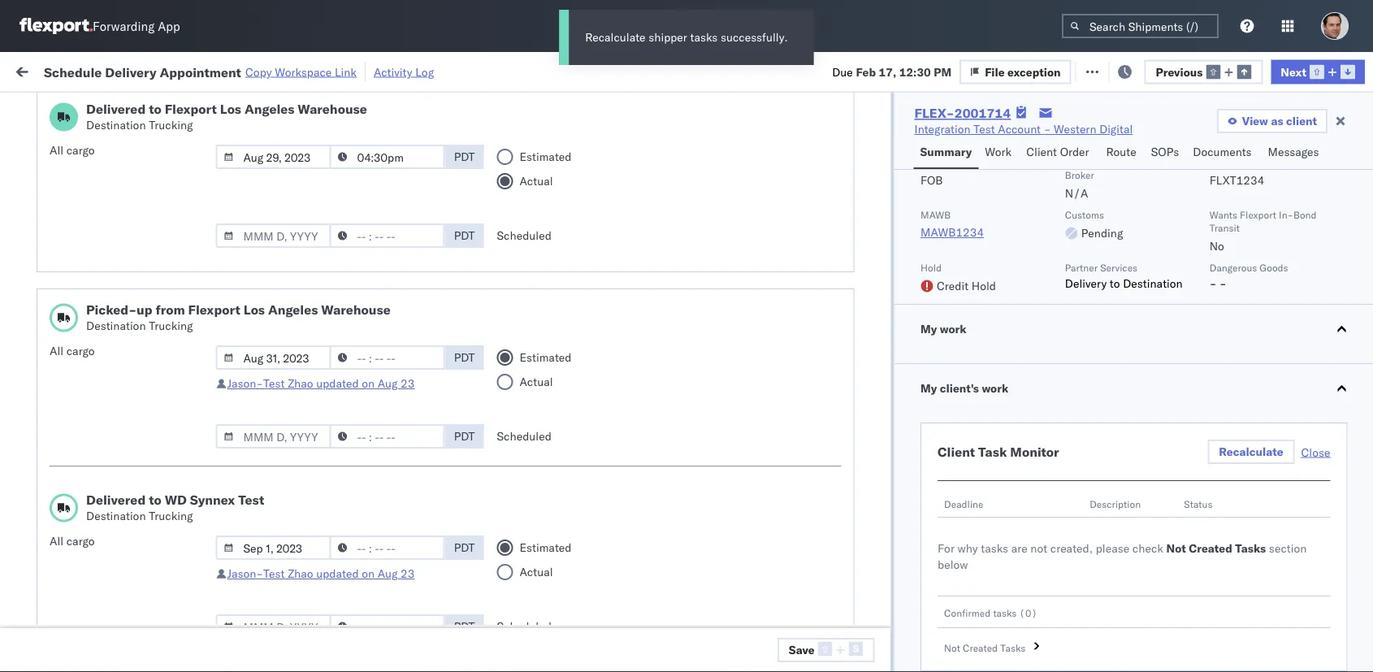 Task type: locate. For each thing, give the bounding box(es) containing it.
3 schedule pickup from los angeles, ca link from the top
[[37, 452, 231, 485]]

container numbers
[[962, 126, 1006, 152]]

file exception button
[[1071, 58, 1183, 82], [1071, 58, 1183, 82], [960, 60, 1072, 84], [960, 60, 1072, 84]]

1 lcl from the top
[[534, 247, 554, 262]]

1977428 up client's
[[893, 355, 943, 369]]

exception down search shipments (/) text box on the right top of page
[[1119, 63, 1173, 77]]

0 vertical spatial hold
[[920, 261, 942, 273]]

1 vertical spatial for
[[1160, 156, 1172, 168]]

pending
[[1081, 226, 1123, 240]]

angeles inside delivered to flexport los angeles warehouse destination trucking
[[245, 101, 295, 117]]

warehouse
[[298, 101, 367, 117], [321, 302, 391, 318]]

pst, for 3rd schedule delivery appointment 'button'
[[317, 605, 342, 619]]

confirm inside confirm delivery link
[[37, 390, 79, 404]]

digital
[[1100, 122, 1133, 136]]

destination inside delivered to flexport los angeles warehouse destination trucking
[[86, 118, 146, 132]]

maeu1234567 down work button
[[962, 211, 1044, 226]]

hold
[[920, 261, 942, 273], [971, 279, 996, 293]]

schedule inside schedule pickup from los angeles international airport
[[37, 131, 85, 145]]

from inside "picked-up from flexport los angeles warehouse destination trucking"
[[156, 302, 185, 318]]

0 vertical spatial -- : -- -- text field
[[330, 345, 445, 370]]

2 on from the top
[[848, 426, 865, 441]]

estimated for picked-up from flexport los angeles warehouse
[[520, 350, 572, 365]]

not created tasks button
[[938, 641, 1330, 654]]

available
[[1118, 156, 1157, 168]]

2 vertical spatial trucking
[[149, 509, 193, 523]]

1 vertical spatial my work
[[920, 322, 966, 336]]

flxt00001977428a for confirm pickup from los angeles, ca
[[1068, 355, 1180, 369]]

demu1232567 down description
[[1045, 533, 1128, 547]]

to down services
[[1110, 276, 1120, 291]]

documents button
[[1187, 137, 1262, 169]]

delivered up workitem button
[[86, 101, 146, 117]]

10 resize handle column header from the left
[[1344, 126, 1364, 672]]

1911466 up 2097290 at right bottom
[[893, 605, 943, 619]]

as
[[1271, 114, 1284, 128]]

jason- for test
[[227, 566, 263, 581]]

2023 for 3rd schedule pickup from los angeles, ca button from the bottom of the page
[[388, 283, 416, 297]]

maeu1234567
[[962, 211, 1044, 226], [962, 354, 1044, 369]]

2023 for ocean lcl schedule delivery appointment 'button'
[[381, 247, 409, 262]]

2 -- : -- -- text field from the top
[[330, 424, 445, 449]]

client order
[[1027, 145, 1090, 159]]

4 bicu1234565, from the top
[[962, 605, 1042, 619]]

017482927423 for upload proof of delivery
[[1068, 426, 1153, 441]]

1 horizontal spatial 17,
[[879, 64, 897, 79]]

1 all cargo from the top
[[50, 143, 95, 157]]

1 vertical spatial flex-2001714
[[858, 140, 943, 154]]

2 bicu1234565, from the top
[[962, 533, 1042, 547]]

demu1232567 right )
[[1045, 605, 1128, 619]]

1 vertical spatial account
[[792, 176, 835, 190]]

appointment for ocean lcl's schedule delivery appointment link
[[133, 247, 200, 261]]

confirm up "confirm delivery"
[[37, 346, 79, 360]]

flex-1977428 up flex-1891264
[[858, 247, 943, 262]]

1 vertical spatial on
[[848, 426, 865, 441]]

0 vertical spatial 7:30 pm pst, feb 21, 2023
[[262, 212, 409, 226]]

delivered to wd synnex test destination trucking
[[86, 492, 264, 523]]

1 ocean lcl from the top
[[497, 247, 554, 262]]

due feb 17, 12:30 pm
[[833, 64, 952, 79]]

2 mmm d, yyyy text field from the top
[[216, 345, 331, 370]]

feb down 12:30 pm pst, feb 17, 2023 at the left of the page
[[337, 212, 357, 226]]

2 vertical spatial on
[[362, 566, 375, 581]]

0 vertical spatial --
[[1068, 498, 1082, 512]]

angeles
[[245, 101, 295, 117], [174, 131, 216, 145], [268, 302, 318, 318]]

1 vertical spatial estimated
[[520, 350, 572, 365]]

0 horizontal spatial client
[[938, 444, 975, 460]]

3 resize handle column header from the left
[[470, 126, 489, 672]]

pm
[[934, 64, 952, 79], [296, 140, 314, 154], [289, 212, 307, 226], [289, 247, 307, 262], [296, 283, 314, 297], [296, 319, 314, 333], [296, 462, 314, 476], [296, 498, 314, 512], [296, 534, 314, 548], [296, 569, 314, 584], [296, 605, 314, 619]]

my for my work button
[[920, 322, 937, 336]]

for down the mbl/mawb numbers button
[[1160, 156, 1172, 168]]

2 vertical spatial to
[[149, 492, 161, 508]]

2 air from the top
[[497, 176, 512, 190]]

3 bicu1234565, from the top
[[962, 569, 1042, 583]]

017482927423 down 'my client's work' button
[[1068, 426, 1153, 441]]

ocean lcl for 9:30 am pst, feb 24, 2023
[[497, 355, 554, 369]]

ocean lcl
[[497, 247, 554, 262], [497, 355, 554, 369]]

0 vertical spatial scheduled
[[497, 228, 552, 243]]

message (0)
[[218, 63, 285, 77]]

created right check
[[1189, 541, 1232, 556]]

ocean fcl for the schedule pickup from los angeles, ca link associated with fourth schedule pickup from los angeles, ca button from the top of the page
[[497, 534, 554, 548]]

created
[[1189, 541, 1232, 556], [963, 642, 998, 654]]

documents up flxt1234
[[1193, 145, 1252, 159]]

confirm left picked-
[[37, 310, 79, 324]]

tasks
[[1235, 541, 1266, 556], [1000, 642, 1025, 654]]

2 ocean fcl from the top
[[497, 391, 554, 405]]

1 confirm from the top
[[37, 310, 79, 324]]

-- : -- -- text field down 27,
[[330, 536, 445, 560]]

2 jason-test zhao updated on aug 23 button from the top
[[227, 566, 415, 581]]

los inside schedule pickup from los angeles international airport
[[153, 131, 171, 145]]

pickup inside schedule pickup from los angeles international airport
[[88, 131, 123, 145]]

flxt00001977428a down pending
[[1068, 247, 1180, 262]]

aug for picked-up from flexport los angeles warehouse
[[378, 376, 398, 391]]

0 horizontal spatial recalculate
[[585, 30, 646, 44]]

1 aug from the top
[[378, 376, 398, 391]]

angeles inside schedule pickup from los angeles international airport
[[174, 131, 216, 145]]

bicu1234565, for second schedule pickup from los angeles, ca button from the bottom of the page
[[962, 497, 1042, 512]]

flex-1977428 down fob
[[858, 212, 943, 226]]

2 all cargo from the top
[[50, 344, 95, 358]]

ocean lcl for 7:30 pm pst, feb 21, 2023
[[497, 247, 554, 262]]

0 vertical spatial integration test account - on ag
[[709, 176, 884, 190]]

1 horizontal spatial work
[[985, 145, 1012, 159]]

pst, for 4th schedule pickup from los angeles, ca button from the bottom of the page
[[310, 212, 335, 226]]

2 flex-1911466 from the top
[[858, 534, 943, 548]]

1 2150210 from the top
[[893, 176, 943, 190]]

estimated for delivered to wd synnex test
[[520, 540, 572, 555]]

1 schedule pickup from los angeles, ca from the top
[[37, 203, 219, 233]]

test inside delivered to wd synnex test destination trucking
[[238, 492, 264, 508]]

feb up 11:59 pm pst, feb 21, 2023
[[337, 247, 357, 262]]

3 fcl from the top
[[534, 462, 554, 476]]

0 vertical spatial mmm d, yyyy text field
[[216, 145, 331, 169]]

0 vertical spatial actual
[[520, 174, 553, 188]]

los inside delivered to flexport los angeles warehouse destination trucking
[[220, 101, 241, 117]]

recalculate left close
[[1219, 445, 1283, 459]]

flex- for third schedule delivery appointment link from the top
[[858, 605, 893, 619]]

not
[[1030, 541, 1047, 556]]

2 actual from the top
[[520, 375, 553, 389]]

1 vertical spatial jason-
[[227, 566, 263, 581]]

container numbers button
[[954, 123, 1044, 152]]

tasks
[[690, 30, 718, 44], [981, 541, 1008, 556], [993, 607, 1017, 619]]

-- : -- -- text field up 27,
[[330, 424, 445, 449]]

7:30 pm pst, feb 21, 2023 up 11:59 pm pst, feb 21, 2023
[[262, 247, 409, 262]]

demu1232567 for schedule delivery appointment 'button' for ocean fcl
[[1045, 569, 1128, 583]]

1977428 for confirm pickup from los angeles, ca
[[893, 355, 943, 369]]

1 vertical spatial tasks
[[981, 541, 1008, 556]]

3 cargo from the top
[[66, 534, 95, 548]]

customs
[[77, 167, 123, 181], [1065, 208, 1104, 221]]

0 vertical spatial confirm pickup from los angeles, ca button
[[37, 309, 231, 343]]

tasks left (
[[993, 607, 1017, 619]]

2001714 up fob
[[893, 140, 943, 154]]

trucking inside delivered to wd synnex test destination trucking
[[149, 509, 193, 523]]

actual
[[520, 174, 553, 188], [520, 375, 553, 389], [520, 565, 553, 579]]

0 horizontal spatial file
[[985, 64, 1005, 79]]

flex-2001714
[[915, 105, 1011, 121], [858, 140, 943, 154]]

airport
[[106, 148, 142, 162]]

flex-2150210 for upload customs clearance documents
[[858, 176, 943, 190]]

my work inside button
[[920, 322, 966, 336]]

all cargo
[[50, 143, 95, 157], [50, 344, 95, 358], [50, 534, 95, 548]]

2 23 from the top
[[401, 566, 415, 581]]

flexport left the 'in-'
[[1240, 208, 1276, 221]]

angeles inside "picked-up from flexport los angeles warehouse destination trucking"
[[268, 302, 318, 318]]

to for delivered to flexport los angeles warehouse
[[149, 101, 161, 117]]

1 jason- from the top
[[227, 376, 263, 391]]

12:30
[[899, 64, 931, 79], [262, 140, 293, 154]]

0 vertical spatial 017482927423
[[1068, 176, 1153, 190]]

0 vertical spatial zhao
[[288, 376, 313, 391]]

3 estimated from the top
[[520, 540, 572, 555]]

7:30 pm pst, feb 21, 2023 down 12:30 pm pst, feb 17, 2023 at the left of the page
[[262, 212, 409, 226]]

flxt00001977428a down documents available for broker n/a on the top right of the page
[[1068, 212, 1180, 226]]

file exception up integration test account - western digital on the right of the page
[[985, 64, 1061, 79]]

flexport down schedule delivery appointment copy workspace link
[[165, 101, 217, 117]]

1 vertical spatial mawb1234
[[920, 225, 984, 239]]

in-
[[1279, 208, 1294, 221]]

0 vertical spatial deadline
[[262, 133, 301, 145]]

2 flex-1977428 from the top
[[858, 247, 943, 262]]

1 integration test account - on ag from the top
[[709, 176, 884, 190]]

customs down airport
[[77, 167, 123, 181]]

to left wd
[[149, 492, 161, 508]]

documents inside documents available for broker n/a
[[1065, 156, 1115, 168]]

MMM D, YYYY text field
[[216, 145, 331, 169], [216, 345, 331, 370], [216, 614, 331, 639]]

mar
[[344, 498, 366, 512], [344, 534, 366, 548], [344, 569, 366, 584], [344, 605, 366, 619]]

1 vertical spatial confirm pickup from los angeles, ca button
[[37, 345, 231, 379]]

1 ocean fcl from the top
[[497, 283, 554, 297]]

0 vertical spatial 21,
[[360, 212, 378, 226]]

up
[[137, 302, 152, 318]]

angeles up 11:59 pm pst, feb 23, 2023
[[268, 302, 318, 318]]

1911408 for 12:00 am pst, feb 25, 2023
[[893, 391, 943, 405]]

cargo for picked-up from flexport los angeles warehouse
[[66, 344, 95, 358]]

5 ocean fcl from the top
[[497, 569, 554, 584]]

0 vertical spatial 2150210
[[893, 176, 943, 190]]

on down id
[[848, 176, 865, 190]]

2 vertical spatial mmm d, yyyy text field
[[216, 614, 331, 639]]

delivered inside delivered to flexport los angeles warehouse destination trucking
[[86, 101, 146, 117]]

1 flex-1911408 from the top
[[858, 319, 943, 333]]

1 vertical spatial 12:30
[[262, 140, 293, 154]]

to inside delivered to wd synnex test destination trucking
[[149, 492, 161, 508]]

1911408 for 11:59 pm pst, feb 23, 2023
[[893, 319, 943, 333]]

created inside button
[[963, 642, 998, 654]]

11 resize handle column header from the left
[[1349, 126, 1369, 672]]

2, for schedule delivery appointment 'button' for ocean fcl
[[369, 569, 379, 584]]

1 vertical spatial 1977428
[[893, 247, 943, 262]]

-- : -- -- text field for delivered to wd synnex test
[[330, 614, 445, 639]]

for
[[155, 101, 168, 113], [1160, 156, 1172, 168]]

flexport inside "picked-up from flexport los angeles warehouse destination trucking"
[[188, 302, 240, 318]]

3 schedule delivery appointment from the top
[[37, 604, 200, 619]]

numbers inside button
[[1127, 133, 1167, 145]]

pst, for 3rd schedule pickup from los angeles, ca button from the bottom of the page
[[317, 283, 342, 297]]

1 schedule delivery appointment from the top
[[37, 247, 200, 261]]

tasks left section
[[1235, 541, 1266, 556]]

client inside button
[[1027, 145, 1057, 159]]

for inside documents available for broker n/a
[[1160, 156, 1172, 168]]

save
[[789, 643, 815, 657]]

1 vertical spatial updated
[[316, 566, 359, 581]]

0 horizontal spatial for
[[155, 101, 168, 113]]

2 pdt from the top
[[454, 228, 475, 243]]

flexport
[[165, 101, 217, 117], [1240, 208, 1276, 221], [188, 302, 240, 318], [603, 462, 646, 476]]

recalculate for recalculate
[[1219, 445, 1283, 459]]

deadline button
[[254, 129, 416, 145]]

1 1911466 from the top
[[893, 498, 943, 512]]

-- for second schedule pickup from los angeles, ca button from the bottom of the page
[[1068, 498, 1082, 512]]

flex- for "confirm pickup from los angeles, ca" link corresponding to 11:59 pm pst, feb 23, 2023
[[858, 319, 893, 333]]

2 vertical spatial confirm
[[37, 390, 79, 404]]

deadline up the "why"
[[944, 498, 983, 510]]

0 vertical spatial client
[[1027, 145, 1057, 159]]

-- : -- -- text field
[[330, 145, 445, 169], [330, 224, 445, 248], [330, 614, 445, 639]]

3 1911466 from the top
[[893, 569, 943, 584]]

1 vertical spatial air
[[497, 176, 512, 190]]

delivery
[[105, 64, 157, 80], [88, 247, 130, 261], [1065, 276, 1107, 291], [82, 390, 124, 404], [121, 425, 163, 440], [88, 569, 130, 583], [88, 604, 130, 619]]

test123
[[1068, 283, 1115, 297]]

1 horizontal spatial client
[[1027, 145, 1057, 159]]

am right 12:00
[[296, 391, 315, 405]]

on
[[397, 63, 410, 77], [362, 376, 375, 391], [362, 566, 375, 581]]

0 horizontal spatial status
[[88, 101, 116, 113]]

of
[[108, 425, 118, 440]]

client down integration test account - western digital link
[[1027, 145, 1057, 159]]

schedule pickup from los angeles, ca link for fourth schedule pickup from los angeles, ca button from the top of the page
[[37, 524, 231, 556]]

1 confirm pickup from los angeles, ca button from the top
[[37, 309, 231, 343]]

flex-1911466 down for at the bottom right of the page
[[858, 569, 943, 584]]

2 -- : -- -- text field from the top
[[330, 224, 445, 248]]

resize handle column header
[[232, 126, 252, 672], [413, 126, 432, 672], [470, 126, 489, 672], [575, 126, 595, 672], [681, 126, 701, 672], [805, 126, 824, 672], [935, 126, 954, 672], [1040, 126, 1060, 672], [1244, 126, 1263, 672], [1344, 126, 1364, 672], [1349, 126, 1369, 672]]

2 integration test account - on ag from the top
[[709, 426, 884, 441]]

client left task
[[938, 444, 975, 460]]

2 vertical spatial estimated
[[520, 540, 572, 555]]

3 pdt from the top
[[454, 350, 475, 365]]

jason-test zhao updated on aug 23 for los
[[227, 376, 415, 391]]

my
[[16, 59, 42, 81], [920, 322, 937, 336], [920, 381, 937, 395]]

3 trucking from the top
[[149, 509, 193, 523]]

scheduled for delivered to wd synnex test
[[497, 619, 552, 634]]

am right the 9:00
[[289, 426, 308, 441]]

tasks down (
[[1000, 642, 1025, 654]]

delivered for delivered to wd synnex test
[[86, 492, 146, 508]]

25, for 9:00 am pst, feb 25, 2023
[[361, 426, 379, 441]]

app
[[158, 18, 180, 34]]

flex
[[832, 133, 850, 145]]

-- : -- -- text field for delivered to flexport los angeles warehouse
[[330, 224, 445, 248]]

2 schedule delivery appointment from the top
[[37, 569, 200, 583]]

1 vertical spatial customs
[[1065, 208, 1104, 221]]

not created tasks
[[944, 642, 1025, 654]]

1 vertical spatial status
[[1184, 498, 1213, 510]]

customs inside upload customs clearance documents
[[77, 167, 123, 181]]

2 vertical spatial mmm d, yyyy text field
[[216, 536, 331, 560]]

status down recalculate button
[[1184, 498, 1213, 510]]

1 on from the top
[[848, 176, 865, 190]]

upload left "proof"
[[37, 425, 74, 440]]

demu1232567 down created,
[[1045, 569, 1128, 583]]

by:
[[59, 100, 74, 114]]

upload for upload proof of delivery
[[37, 425, 74, 440]]

pickup for 9:30 am pst, feb 24, 2023's "confirm pickup from los angeles, ca" link
[[82, 346, 117, 360]]

to inside partner services delivery to destination
[[1110, 276, 1120, 291]]

file exception down search shipments (/) text box on the right top of page
[[1097, 63, 1173, 77]]

21, up "23,"
[[367, 283, 385, 297]]

0 vertical spatial schedule delivery appointment
[[37, 247, 200, 261]]

destination inside partner services delivery to destination
[[1123, 276, 1183, 291]]

0 vertical spatial 17,
[[879, 64, 897, 79]]

0 vertical spatial tasks
[[1235, 541, 1266, 556]]

my inside button
[[920, 322, 937, 336]]

jason-test zhao updated on aug 23 button
[[227, 376, 415, 391], [227, 566, 415, 581]]

schedule delivery appointment link for ocean lcl
[[37, 246, 200, 262]]

work up by:
[[47, 59, 88, 81]]

schedule pickup from los angeles, ca link for 4th schedule pickup from los angeles, ca button from the bottom of the page
[[37, 202, 231, 234]]

2 bicu1234565, demu1232567 from the top
[[962, 533, 1128, 547]]

1 vertical spatial schedule delivery appointment
[[37, 569, 200, 583]]

21, for ocean lcl
[[360, 247, 378, 262]]

3 mar from the top
[[344, 569, 366, 584]]

0 vertical spatial work
[[47, 59, 88, 81]]

1 vertical spatial jason-test zhao updated on aug 23 button
[[227, 566, 415, 581]]

1 ocean from the top
[[497, 247, 531, 262]]

1911466 down for at the bottom right of the page
[[893, 569, 943, 584]]

2 mmm d, yyyy text field from the top
[[216, 424, 331, 449]]

1 delivered from the top
[[86, 101, 146, 117]]

3 -- : -- -- text field from the top
[[330, 536, 445, 560]]

1 vertical spatial angeles
[[174, 131, 216, 145]]

1 horizontal spatial deadline
[[944, 498, 983, 510]]

angeles down status : ready for work, blocked, in progress
[[174, 131, 216, 145]]

0 vertical spatial lcl
[[534, 247, 554, 262]]

ag up flex-1919147
[[868, 426, 884, 441]]

warehouse up 11:59 pm pst, feb 23, 2023
[[321, 302, 391, 318]]

0 horizontal spatial created
[[963, 642, 998, 654]]

1 vertical spatial maeu1234567
[[962, 354, 1044, 369]]

2023 for second schedule pickup from los angeles, ca button from the bottom of the page
[[382, 498, 410, 512]]

to
[[149, 101, 161, 117], [1110, 276, 1120, 291], [149, 492, 161, 508]]

flexport inside the wants flexport in-bond transit no
[[1240, 208, 1276, 221]]

not right 2097290 at right bottom
[[944, 642, 960, 654]]

picked-
[[86, 302, 137, 318]]

1911466 down "1919147"
[[893, 498, 943, 512]]

1 horizontal spatial status
[[1184, 498, 1213, 510]]

2 lcl from the top
[[534, 355, 554, 369]]

1 -- : -- -- text field from the top
[[330, 345, 445, 370]]

mbl/mawb numbers
[[1068, 133, 1167, 145]]

1 vertical spatial 7:30 pm pst, feb 21, 2023
[[262, 247, 409, 262]]

work inside button
[[982, 381, 1008, 395]]

wants
[[1210, 208, 1237, 221]]

copy
[[245, 65, 272, 79]]

1 jason-test zhao updated on aug 23 from the top
[[227, 376, 415, 391]]

lcl for 7:30 pm pst, feb 21, 2023
[[534, 247, 554, 262]]

0 horizontal spatial not
[[944, 642, 960, 654]]

0 vertical spatial all cargo
[[50, 143, 95, 157]]

schedule pickup from los angeles, ca button
[[37, 202, 231, 236], [37, 273, 231, 308], [37, 488, 231, 522], [37, 524, 231, 558]]

proof
[[77, 425, 105, 440]]

5 fcl from the top
[[534, 569, 554, 584]]

-- left description
[[1068, 498, 1082, 512]]

los
[[220, 101, 241, 117], [153, 131, 171, 145], [153, 203, 171, 217], [153, 274, 171, 289], [244, 302, 265, 318], [147, 310, 165, 324], [147, 346, 165, 360], [153, 453, 171, 467], [153, 489, 171, 503], [153, 525, 171, 539]]

flex-2001714 up container
[[915, 105, 1011, 121]]

0 vertical spatial angeles
[[245, 101, 295, 117]]

flxt00001977428a for schedule pickup from los angeles, ca
[[1068, 212, 1180, 226]]

aug
[[378, 376, 398, 391], [378, 566, 398, 581]]

feb
[[856, 64, 876, 79], [344, 140, 365, 154], [337, 212, 357, 226], [337, 247, 357, 262], [344, 283, 365, 297], [344, 319, 365, 333], [338, 355, 358, 369], [345, 391, 365, 405], [338, 426, 358, 441], [344, 462, 365, 476]]

0 vertical spatial warehouse
[[298, 101, 367, 117]]

flxt00001977428a
[[1068, 212, 1180, 226], [1068, 247, 1180, 262], [1068, 355, 1180, 369]]

recalculate left shipper
[[585, 30, 646, 44]]

2 schedule pickup from los angeles, ca link from the top
[[37, 273, 231, 306]]

work
[[176, 63, 205, 77], [985, 145, 1012, 159]]

bookings for flexport demo consignee
[[709, 462, 756, 476]]

21,
[[360, 212, 378, 226], [360, 247, 378, 262], [367, 283, 385, 297]]

4 flex-1911466 from the top
[[858, 605, 943, 619]]

1 vertical spatial flex-2150210
[[858, 426, 943, 441]]

flex- for the schedule pickup from los angeles, ca link for 4th schedule pickup from los angeles, ca button from the bottom of the page
[[858, 212, 893, 226]]

mmm d, yyyy text field for angeles
[[216, 224, 331, 248]]

1977428 up 1891264
[[893, 247, 943, 262]]

my work down credit
[[920, 322, 966, 336]]

2150210 up "1919147"
[[893, 426, 943, 441]]

close
[[1301, 445, 1330, 459]]

import
[[137, 63, 174, 77]]

hold up 1891264
[[920, 261, 942, 273]]

los inside "picked-up from flexport los angeles warehouse destination trucking"
[[244, 302, 265, 318]]

1 fcl from the top
[[534, 283, 554, 297]]

2 017482927423 from the top
[[1068, 426, 1153, 441]]

feb left 24, at the left of page
[[338, 355, 358, 369]]

23 for delivered to wd synnex test
[[401, 566, 415, 581]]

1 horizontal spatial recalculate
[[1219, 445, 1283, 459]]

flex- for schedule pickup from los angeles international airport link
[[858, 140, 893, 154]]

all for picked-up from flexport los angeles warehouse
[[50, 344, 63, 358]]

feb right due in the right of the page
[[856, 64, 876, 79]]

flex-1911466 up the below
[[858, 534, 943, 548]]

2 flex-1911408 from the top
[[858, 391, 943, 405]]

on for upload proof of delivery
[[848, 426, 865, 441]]

check
[[1132, 541, 1163, 556]]

created,
[[1050, 541, 1093, 556]]

activity
[[374, 65, 413, 79]]

1 horizontal spatial 2001714
[[955, 105, 1011, 121]]

12:30 down progress
[[262, 140, 293, 154]]

recalculate inside button
[[1219, 445, 1283, 459]]

jason- down 9:30
[[227, 376, 263, 391]]

1 vertical spatial confirm pickup from los angeles, ca
[[37, 346, 213, 376]]

2 confirm pickup from los angeles, ca link from the top
[[37, 345, 231, 378]]

1 vertical spatial 7:30
[[262, 247, 286, 262]]

schedule delivery appointment button for ocean lcl
[[37, 246, 200, 264]]

to inside delivered to flexport los angeles warehouse destination trucking
[[149, 101, 161, 117]]

lcl for 9:30 am pst, feb 24, 2023
[[534, 355, 554, 369]]

2150210 up mawb
[[893, 176, 943, 190]]

25, down 24, at the left of page
[[368, 391, 386, 405]]

1 vertical spatial tasks
[[1000, 642, 1025, 654]]

1 vertical spatial on
[[362, 376, 375, 391]]

numbers up available
[[1127, 133, 1167, 145]]

work right import at the top left
[[176, 63, 205, 77]]

bookings
[[603, 283, 651, 297], [709, 283, 756, 297], [709, 462, 756, 476]]

consignee
[[678, 283, 733, 297], [784, 283, 838, 297], [682, 462, 736, 476], [784, 462, 838, 476]]

2 -- from the top
[[1068, 534, 1082, 548]]

2 vertical spatial schedule delivery appointment link
[[37, 603, 200, 620]]

my work up filtered by:
[[16, 59, 88, 81]]

2 confirm pickup from los angeles, ca button from the top
[[37, 345, 231, 379]]

am
[[289, 355, 308, 369], [296, 391, 315, 405], [289, 426, 308, 441]]

pst, for upload proof of delivery button
[[311, 426, 336, 441]]

2 jason- from the top
[[227, 566, 263, 581]]

numbers for container numbers
[[962, 139, 1003, 152]]

2 vertical spatial angeles
[[268, 302, 318, 318]]

0 vertical spatial my
[[16, 59, 42, 81]]

delivered inside delivered to wd synnex test destination trucking
[[86, 492, 146, 508]]

next button
[[1271, 60, 1365, 84]]

on up flex-1919147
[[848, 426, 865, 441]]

0 vertical spatial status
[[88, 101, 116, 113]]

demu1232567 up created,
[[1045, 497, 1128, 512]]

work down credit
[[940, 322, 966, 336]]

tasks left the are
[[981, 541, 1008, 556]]

delivered left wd
[[86, 492, 146, 508]]

flex id
[[832, 133, 863, 145]]

upload inside upload customs clearance documents
[[37, 167, 74, 181]]

delivered to flexport los angeles warehouse destination trucking
[[86, 101, 367, 132]]

-- : -- -- text field for picked-up from flexport los angeles warehouse
[[330, 345, 445, 370]]

2 trucking from the top
[[149, 319, 193, 333]]

2 vertical spatial schedule delivery appointment
[[37, 604, 200, 619]]

1977428 down fob
[[893, 212, 943, 226]]

2 zhao from the top
[[288, 566, 313, 581]]

forwarding app
[[93, 18, 180, 34]]

upload down international
[[37, 167, 74, 181]]

pickup for the schedule pickup from los angeles, ca link related to 3rd schedule pickup from los angeles, ca button from the bottom of the page
[[88, 274, 123, 289]]

file down search shipments (/) text box on the right top of page
[[1097, 63, 1117, 77]]

confirm up "proof"
[[37, 390, 79, 404]]

1 vertical spatial all
[[50, 344, 63, 358]]

1911466 for schedule delivery appointment 'button' for ocean fcl
[[893, 569, 943, 584]]

1 trucking from the top
[[149, 118, 193, 132]]

9:00
[[262, 426, 286, 441]]

status for status : ready for work, blocked, in progress
[[88, 101, 116, 113]]

0 vertical spatial 2001714
[[955, 105, 1011, 121]]

trucking down wd
[[149, 509, 193, 523]]

3 scheduled from the top
[[497, 619, 552, 634]]

integration for upload proof of delivery
[[709, 426, 765, 441]]

2 schedule pickup from los angeles, ca button from the top
[[37, 273, 231, 308]]

numbers inside container numbers
[[962, 139, 1003, 152]]

2 fcl from the top
[[534, 391, 554, 405]]

1 vertical spatial work
[[940, 322, 966, 336]]

0 vertical spatial account
[[998, 122, 1041, 136]]

0 horizontal spatial file exception
[[985, 64, 1061, 79]]

17, right due in the right of the page
[[879, 64, 897, 79]]

4 11:59 from the top
[[262, 498, 293, 512]]

client for client order
[[1027, 145, 1057, 159]]

schedule delivery appointment for ocean fcl
[[37, 569, 200, 583]]

2 11:59 pm pst, mar 2, 2023 from the top
[[262, 534, 410, 548]]

appointment
[[160, 64, 241, 80], [133, 247, 200, 261], [133, 569, 200, 583], [133, 604, 200, 619]]

documents down international
[[37, 183, 96, 197]]

2 ocean lcl from the top
[[497, 355, 554, 369]]

MMM D, YYYY text field
[[216, 224, 331, 248], [216, 424, 331, 449], [216, 536, 331, 560]]

1 vertical spatial my
[[920, 322, 937, 336]]

1 vertical spatial -- : -- -- text field
[[330, 424, 445, 449]]

schedule pickup from los angeles, ca link for second schedule pickup from los angeles, ca button from the bottom of the page
[[37, 488, 231, 521]]

25, up 27,
[[361, 426, 379, 441]]

1 vertical spatial delivered
[[86, 492, 146, 508]]

cargo for delivered to flexport los angeles warehouse
[[66, 143, 95, 157]]

3 1977428 from the top
[[893, 355, 943, 369]]

12:30 up "flex-2001714" link
[[899, 64, 931, 79]]

documents for documents
[[1193, 145, 1252, 159]]

sops
[[1151, 145, 1179, 159]]

7 ocean from the top
[[497, 569, 531, 584]]

ocean fcl for schedule delivery appointment link for ocean fcl
[[497, 569, 554, 584]]

2 vertical spatial actual
[[520, 565, 553, 579]]

2 flex-2150210 from the top
[[858, 426, 943, 441]]

1 flex-2150210 from the top
[[858, 176, 943, 190]]

1 vertical spatial 25,
[[361, 426, 379, 441]]

1 scheduled from the top
[[497, 228, 552, 243]]

1 vertical spatial work
[[985, 145, 1012, 159]]

1911408 down 1891264
[[893, 319, 943, 333]]

1 vertical spatial confirm pickup from los angeles, ca link
[[37, 345, 231, 378]]

scheduled for picked-up from flexport los angeles warehouse
[[497, 429, 552, 443]]

ag
[[868, 176, 884, 190], [868, 426, 884, 441]]

12:00
[[262, 391, 293, 405]]

flex-1977428 up client's
[[858, 355, 943, 369]]

3 -- : -- -- text field from the top
[[330, 614, 445, 639]]

bookings test consignee for flexport demo consignee
[[709, 462, 838, 476]]

my inside button
[[920, 381, 937, 395]]

pickup for schedule pickup from los angeles international airport link
[[88, 131, 123, 145]]

demu1232567 down credit hold
[[962, 319, 1045, 333]]

1 2, from the top
[[369, 498, 379, 512]]

3 air from the top
[[497, 426, 512, 441]]

confirm delivery
[[37, 390, 124, 404]]

- inside integration test account - western digital link
[[1044, 122, 1051, 136]]

air for 9:00 am pst, feb 25, 2023
[[497, 426, 512, 441]]

0 vertical spatial for
[[155, 101, 168, 113]]

1 vertical spatial integration test account - on ag
[[709, 426, 884, 441]]

7:30 for schedule delivery appointment
[[262, 247, 286, 262]]

1 bicu1234565, from the top
[[962, 497, 1042, 512]]

customs down the n/a
[[1065, 208, 1104, 221]]

12:30 pm pst, feb 17, 2023
[[262, 140, 416, 154]]

documents inside upload customs clearance documents
[[37, 183, 96, 197]]

workitem
[[18, 133, 60, 145]]

my left client's
[[920, 381, 937, 395]]

017482927423
[[1068, 176, 1153, 190], [1068, 426, 1153, 441]]

updated for delivered to wd synnex test
[[316, 566, 359, 581]]

3 ocean from the top
[[497, 355, 531, 369]]

flex-2001714 up fob
[[858, 140, 943, 154]]

flxt00001977428a down my work button
[[1068, 355, 1180, 369]]

0 vertical spatial jason-
[[227, 376, 263, 391]]

exception up integration test account - western digital on the right of the page
[[1008, 64, 1061, 79]]

0 vertical spatial maeu1234567
[[962, 211, 1044, 226]]

11:59 pm pst, feb 21, 2023
[[262, 283, 416, 297]]

am right 9:30
[[289, 355, 308, 369]]

0 vertical spatial schedule delivery appointment link
[[37, 246, 200, 262]]

ag down flex id button
[[868, 176, 884, 190]]

2 vertical spatial all cargo
[[50, 534, 95, 548]]

0 vertical spatial not
[[1166, 541, 1186, 556]]

0 vertical spatial recalculate
[[585, 30, 646, 44]]

0 horizontal spatial my work
[[16, 59, 88, 81]]

2 cargo from the top
[[66, 344, 95, 358]]

-- : -- -- text field
[[330, 345, 445, 370], [330, 424, 445, 449], [330, 536, 445, 560]]

2 ag from the top
[[868, 426, 884, 441]]

11:59 pm pst, mar 2, 2023 for second schedule pickup from los angeles, ca button from the bottom of the page
[[262, 498, 410, 512]]

760
[[298, 63, 319, 77]]

appointment for third schedule delivery appointment link from the top
[[133, 604, 200, 619]]



Task type: describe. For each thing, give the bounding box(es) containing it.
1 horizontal spatial tasks
[[1235, 541, 1266, 556]]

successfully.
[[721, 30, 788, 44]]

bond
[[1294, 208, 1317, 221]]

9 resize handle column header from the left
[[1244, 126, 1263, 672]]

work button
[[979, 137, 1020, 169]]

snoozed
[[336, 101, 374, 113]]

3 mmm d, yyyy text field from the top
[[216, 614, 331, 639]]

1 schedule pickup from los angeles, ca button from the top
[[37, 202, 231, 236]]

0 vertical spatial on
[[397, 63, 410, 77]]

3 ocean fcl from the top
[[497, 462, 554, 476]]

for why tasks are not created, please check not created tasks
[[938, 541, 1266, 556]]

trucking inside "picked-up from flexport los angeles warehouse destination trucking"
[[149, 319, 193, 333]]

1 flex-1911466 from the top
[[858, 498, 943, 512]]

client task monitor
[[938, 444, 1059, 460]]

international
[[37, 148, 103, 162]]

23,
[[367, 319, 385, 333]]

flexport inside delivered to flexport los angeles warehouse destination trucking
[[165, 101, 217, 117]]

jason- for los
[[227, 376, 263, 391]]

summary button
[[914, 137, 979, 169]]

11:59 pm pst, feb 27, 2023
[[262, 462, 416, 476]]

0 horizontal spatial hold
[[920, 261, 942, 273]]

25, for 12:00 am pst, feb 25, 2023
[[368, 391, 386, 405]]

flexport left demo
[[603, 462, 646, 476]]

trucking inside delivered to flexport los angeles warehouse destination trucking
[[149, 118, 193, 132]]

5 ca from the top
[[37, 469, 53, 484]]

batch
[[1283, 63, 1315, 77]]

jason-test zhao updated on aug 23 for test
[[227, 566, 415, 581]]

ag for upload customs clearance documents
[[868, 176, 884, 190]]

2, for fourth schedule pickup from los angeles, ca button from the top of the page
[[369, 534, 379, 548]]

pst, for fourth schedule pickup from los angeles, ca button from the top of the page
[[317, 534, 342, 548]]

Search Work text field
[[828, 58, 1005, 82]]

9:00 am pst, feb 25, 2023
[[262, 426, 410, 441]]

4 schedule pickup from los angeles, ca button from the top
[[37, 524, 231, 558]]

mawb mawb1234
[[920, 208, 984, 239]]

feb down 24, at the left of page
[[345, 391, 365, 405]]

blocked,
[[199, 101, 240, 113]]

1911466 for 3rd schedule delivery appointment 'button'
[[893, 605, 943, 619]]

schedule delivery appointment link for ocean fcl
[[37, 568, 200, 584]]

below
[[938, 558, 968, 572]]

previous
[[1156, 64, 1203, 79]]

1 vertical spatial deadline
[[944, 498, 983, 510]]

flex-1891264
[[858, 283, 943, 297]]

view
[[1243, 114, 1269, 128]]

western
[[1054, 122, 1097, 136]]

mmm d, yyyy text field for los
[[216, 424, 331, 449]]

from inside schedule pickup from los angeles international airport
[[126, 131, 150, 145]]

id
[[853, 133, 863, 145]]

angeles for from
[[174, 131, 216, 145]]

feb left 27,
[[344, 462, 365, 476]]

section below
[[938, 541, 1307, 572]]

1977428 for schedule pickup from los angeles, ca
[[893, 212, 943, 226]]

0 vertical spatial mawb1234
[[1068, 140, 1131, 154]]

1 pdt from the top
[[454, 150, 475, 164]]

confirm for 9:30 am pst, feb 24, 2023
[[37, 346, 79, 360]]

confirm pickup from los angeles, ca link for 9:30 am pst, feb 24, 2023
[[37, 345, 231, 378]]

0 horizontal spatial 12:30
[[262, 140, 293, 154]]

wi
[[1311, 569, 1322, 584]]

4 pdt from the top
[[454, 429, 475, 443]]

4 mar from the top
[[344, 605, 366, 619]]

flex- for second schedule pickup from los angeles, ca button from the bottom of the page the schedule pickup from los angeles, ca link
[[858, 498, 893, 512]]

2 schedule pickup from los angeles, ca from the top
[[37, 274, 219, 305]]

Search Shipments (/) text field
[[1062, 14, 1219, 38]]

status : ready for work, blocked, in progress
[[88, 101, 294, 113]]

jason-test zhao updated on aug 23 button for los
[[227, 376, 415, 391]]

feb left "23,"
[[344, 319, 365, 333]]

link
[[335, 65, 357, 79]]

6 ca from the top
[[37, 505, 53, 519]]

1 horizontal spatial customs
[[1065, 208, 1104, 221]]

1 mmm d, yyyy text field from the top
[[216, 145, 331, 169]]

on for picked-up from flexport los angeles warehouse
[[362, 376, 375, 391]]

0 horizontal spatial 17,
[[367, 140, 385, 154]]

zhao for test
[[288, 566, 313, 581]]

schedule delivery appointment button for ocean fcl
[[37, 568, 200, 586]]

feb down snoozed in the left top of the page
[[344, 140, 365, 154]]

4 resize handle column header from the left
[[575, 126, 595, 672]]

flex- for 9:30 am pst, feb 24, 2023's "confirm pickup from los angeles, ca" link
[[858, 355, 893, 369]]

0 vertical spatial created
[[1189, 541, 1232, 556]]

0 horizontal spatial work
[[176, 63, 205, 77]]

flex-1977428 for schedule pickup from los angeles, ca
[[858, 212, 943, 226]]

3 mmm d, yyyy text field from the top
[[216, 536, 331, 560]]

for
[[938, 541, 955, 556]]

3 11:59 from the top
[[262, 462, 293, 476]]

not inside not created tasks button
[[944, 642, 960, 654]]

client's
[[940, 381, 979, 395]]

assi
[[1354, 569, 1374, 584]]

2023 for confirm delivery button
[[389, 391, 417, 405]]

schedule delivery appointment for ocean lcl
[[37, 247, 200, 261]]

schedule pickup from los angeles international airport link
[[37, 130, 231, 163]]

progress
[[253, 101, 294, 113]]

6 11:59 from the top
[[262, 569, 293, 584]]

ready
[[123, 101, 152, 113]]

1 horizontal spatial file exception
[[1097, 63, 1173, 77]]

7:30 for schedule pickup from los angeles, ca
[[262, 212, 286, 226]]

test
[[1271, 569, 1291, 584]]

205 on track
[[373, 63, 440, 77]]

3 schedule pickup from los angeles, ca from the top
[[37, 453, 219, 484]]

integration test account - western digital link
[[915, 121, 1133, 137]]

0 vertical spatial my work
[[16, 59, 88, 81]]

import work
[[137, 63, 205, 77]]

air for 12:30 pm pst, feb 17, 2023
[[497, 140, 512, 154]]

23 for picked-up from flexport los angeles warehouse
[[401, 376, 415, 391]]

demu1232567 for second schedule pickup from los angeles, ca button from the bottom of the page
[[1045, 497, 1128, 512]]

maeu1234567 for 7:30 pm pst, feb 21, 2023
[[962, 211, 1044, 226]]

account for upload customs clearance documents
[[792, 176, 835, 190]]

2 ca from the top
[[37, 291, 53, 305]]

account for upload proof of delivery
[[792, 426, 835, 441]]

why
[[957, 541, 978, 556]]

2 mar from the top
[[344, 534, 366, 548]]

ocean fcl for confirm delivery link
[[497, 391, 554, 405]]

3 ca from the top
[[37, 326, 53, 341]]

on for upload customs clearance documents
[[848, 176, 865, 190]]

due
[[833, 64, 853, 79]]

cargo for delivered to wd synnex test
[[66, 534, 95, 548]]

1 vertical spatial 2001714
[[893, 140, 943, 154]]

estimated for delivered to flexport los angeles warehouse
[[520, 150, 572, 164]]

2 vertical spatial tasks
[[993, 607, 1017, 619]]

at
[[322, 63, 333, 77]]

integration test account - on ag for upload proof of delivery
[[709, 426, 884, 441]]

bicu1234565, for fourth schedule pickup from los angeles, ca button from the top of the page
[[962, 533, 1042, 547]]

11:59 pm pst, mar 2, 2023 for fourth schedule pickup from los angeles, ca button from the top of the page
[[262, 534, 410, 548]]

all cargo for delivered to flexport los angeles warehouse
[[50, 143, 95, 157]]

please
[[1096, 541, 1130, 556]]

section
[[1269, 541, 1307, 556]]

pst, for schedule delivery appointment 'button' for ocean fcl
[[317, 569, 342, 584]]

confirm pickup from los angeles, ca for 9:30
[[37, 346, 213, 376]]

my for 'my client's work' button
[[920, 381, 937, 395]]

deadline inside button
[[262, 133, 301, 145]]

scheduled for delivered to flexport los angeles warehouse
[[497, 228, 552, 243]]

12:00 am pst, feb 25, 2023
[[262, 391, 417, 405]]

copy workspace link button
[[245, 65, 357, 79]]

4 schedule pickup from los angeles, ca from the top
[[37, 489, 219, 519]]

actual for picked-up from flexport los angeles warehouse
[[520, 375, 553, 389]]

warehouse inside "picked-up from flexport los angeles warehouse destination trucking"
[[321, 302, 391, 318]]

5 ocean from the top
[[497, 462, 531, 476]]

flexport. image
[[20, 18, 93, 34]]

am for 9:00
[[289, 426, 308, 441]]

7 11:59 from the top
[[262, 605, 293, 619]]

pickup for the schedule pickup from los angeles, ca link for 4th schedule pickup from los angeles, ca button from the bottom of the page
[[88, 203, 123, 217]]

flex-2001714 link
[[915, 105, 1011, 121]]

ag for upload proof of delivery
[[868, 426, 884, 441]]

pst, for confirm delivery button
[[318, 391, 343, 405]]

4 bicu1234565, demu1232567 from the top
[[962, 605, 1128, 619]]

5 resize handle column header from the left
[[681, 126, 701, 672]]

warehouse inside delivered to flexport los angeles warehouse destination trucking
[[298, 101, 367, 117]]

confirm pickup from los angeles, ca button for 9:30 am pst, feb 24, 2023
[[37, 345, 231, 379]]

integration for upload customs clearance documents
[[709, 176, 765, 190]]

route button
[[1100, 137, 1145, 169]]

confirmed tasks ( 0 )
[[944, 607, 1037, 619]]

2 11:59 from the top
[[262, 319, 293, 333]]

1 bicu1234565, demu1232567 from the top
[[962, 497, 1128, 512]]

batch action button
[[1258, 58, 1364, 82]]

1 mar from the top
[[344, 498, 366, 512]]

5 11:59 from the top
[[262, 534, 293, 548]]

feb down 12:00 am pst, feb 25, 2023
[[338, 426, 358, 441]]

team
[[1325, 569, 1351, 584]]

pickup for third the schedule pickup from los angeles, ca link from the bottom
[[88, 453, 123, 467]]

confirm delivery link
[[37, 389, 124, 405]]

1 resize handle column header from the left
[[232, 126, 252, 672]]

0 vertical spatial flex-2001714
[[915, 105, 1011, 121]]

wants flexport in-bond transit no
[[1210, 208, 1317, 253]]

my client's work
[[920, 381, 1008, 395]]

view as client
[[1243, 114, 1317, 128]]

0
[[1025, 607, 1031, 619]]

1919147
[[893, 462, 943, 476]]

205
[[373, 63, 394, 77]]

destination inside delivered to wd synnex test destination trucking
[[86, 509, 146, 523]]

3 schedule pickup from los angeles, ca button from the top
[[37, 488, 231, 522]]

risk
[[336, 63, 355, 77]]

pickup for the schedule pickup from los angeles, ca link associated with fourth schedule pickup from los angeles, ca button from the top of the page
[[88, 525, 123, 539]]

pst, for ocean lcl schedule delivery appointment 'button'
[[310, 247, 335, 262]]

all for delivered to wd synnex test
[[50, 534, 63, 548]]

1 horizontal spatial file
[[1097, 63, 1117, 77]]

fcl for the schedule pickup from los angeles, ca link related to 3rd schedule pickup from los angeles, ca button from the bottom of the page
[[534, 283, 554, 297]]

shipper
[[649, 30, 687, 44]]

feb up 11:59 pm pst, feb 23, 2023
[[344, 283, 365, 297]]

filtered
[[16, 100, 56, 114]]

status for status
[[1184, 498, 1213, 510]]

1891264
[[893, 283, 943, 297]]

760 at risk
[[298, 63, 355, 77]]

route
[[1107, 145, 1137, 159]]

1977428 for schedule delivery appointment
[[893, 247, 943, 262]]

work,
[[171, 101, 196, 113]]

2 ocean from the top
[[497, 283, 531, 297]]

upload proof of delivery link
[[37, 425, 163, 441]]

1 -- : -- -- text field from the top
[[330, 145, 445, 169]]

1 11:59 from the top
[[262, 283, 293, 297]]

delivery inside partner services delivery to destination
[[1065, 276, 1107, 291]]

clearance
[[126, 167, 178, 181]]

2023 for 4th schedule pickup from los angeles, ca button from the bottom of the page
[[381, 212, 409, 226]]

11:59 pm pst, mar 2, 2023 for 3rd schedule delivery appointment 'button'
[[262, 605, 410, 619]]

2 resize handle column header from the left
[[413, 126, 432, 672]]

ocean fcl for the schedule pickup from los angeles, ca link related to 3rd schedule pickup from los angeles, ca button from the bottom of the page
[[497, 283, 554, 297]]

11:59 pm pst, mar 2, 2023 for schedule delivery appointment 'button' for ocean fcl
[[262, 569, 410, 584]]

3 bicu1234565, demu1232567 from the top
[[962, 569, 1128, 583]]

operator
[[1271, 133, 1310, 145]]

6 resize handle column header from the left
[[805, 126, 824, 672]]

view as client button
[[1217, 109, 1328, 133]]

previous button
[[1145, 60, 1263, 84]]

dangerous
[[1210, 261, 1257, 273]]

picked-up from flexport los angeles warehouse destination trucking
[[86, 302, 391, 333]]

5 pdt from the top
[[454, 540, 475, 555]]

1911466 for second schedule pickup from los angeles, ca button from the bottom of the page
[[893, 498, 943, 512]]

4 ca from the top
[[37, 362, 53, 376]]

4 ocean from the top
[[497, 391, 531, 405]]

bicu1234565, for 3rd schedule delivery appointment 'button'
[[962, 605, 1042, 619]]

1 ca from the top
[[37, 219, 53, 233]]

activity log
[[374, 65, 434, 79]]

7 ca from the top
[[37, 541, 53, 555]]

017482927423 for upload customs clearance documents
[[1068, 176, 1153, 190]]

6 pdt from the top
[[454, 619, 475, 634]]

tasks inside button
[[1000, 642, 1025, 654]]

filtered by:
[[16, 100, 74, 114]]

1 horizontal spatial exception
[[1119, 63, 1173, 77]]

flexport demo consignee
[[603, 462, 736, 476]]

8 resize handle column header from the left
[[1040, 126, 1060, 672]]

schedule pickup from los angeles international airport
[[37, 131, 216, 162]]

2023 for schedule delivery appointment 'button' for ocean fcl
[[382, 569, 410, 584]]

message
[[218, 63, 263, 77]]

1 horizontal spatial not
[[1166, 541, 1186, 556]]

3 flex-1911466 from the top
[[858, 569, 943, 584]]

appointment for schedule delivery appointment link for ocean fcl
[[133, 569, 200, 583]]

jason-test zhao updated on aug 23 button for test
[[227, 566, 415, 581]]

5 schedule pickup from los angeles, ca from the top
[[37, 525, 219, 555]]

credit
[[937, 279, 968, 293]]

3 schedule delivery appointment link from the top
[[37, 603, 200, 620]]

recalculate for recalculate shipper tasks successfully.
[[585, 30, 646, 44]]

bicu1234565, for schedule delivery appointment 'button' for ocean fcl
[[962, 569, 1042, 583]]

messages
[[1268, 145, 1320, 159]]

mbl/mawb numbers button
[[1060, 129, 1247, 145]]

confirm pickup from los angeles, ca for 11:59
[[37, 310, 213, 341]]

upload customs clearance documents
[[37, 167, 178, 197]]

2023 for schedule pickup from los angeles international airport button
[[388, 140, 416, 154]]

schedule pickup from los angeles international airport button
[[37, 130, 231, 165]]

2023 for 3rd schedule delivery appointment 'button'
[[382, 605, 410, 619]]

work inside button
[[940, 322, 966, 336]]

destination inside "picked-up from flexport los angeles warehouse destination trucking"
[[86, 319, 146, 333]]

actions
[[1325, 133, 1358, 145]]

zhao for los
[[288, 376, 313, 391]]

0 horizontal spatial exception
[[1008, 64, 1061, 79]]

0 horizontal spatial mawb1234
[[920, 225, 984, 239]]

7:30 pm pst, feb 21, 2023 for schedule pickup from los angeles, ca
[[262, 212, 409, 226]]

1 vertical spatial hold
[[971, 279, 996, 293]]

demu1232567 up client task monitor
[[962, 390, 1045, 404]]

flex- for schedule delivery appointment link for ocean fcl
[[858, 569, 893, 584]]

action
[[1318, 63, 1354, 77]]

tasks for why
[[981, 541, 1008, 556]]

0 vertical spatial integration
[[915, 122, 971, 136]]

1 horizontal spatial 12:30
[[899, 64, 931, 79]]

pickup for "confirm pickup from los angeles, ca" link corresponding to 11:59 pm pst, feb 23, 2023
[[82, 310, 117, 324]]

confirm pickup from los angeles, ca link for 11:59 pm pst, feb 23, 2023
[[37, 309, 231, 342]]

3 schedule delivery appointment button from the top
[[37, 603, 200, 621]]

6 ocean from the top
[[497, 534, 531, 548]]

description
[[1090, 498, 1141, 510]]

7 resize handle column header from the left
[[935, 126, 954, 672]]

account inside integration test account - western digital link
[[998, 122, 1041, 136]]

container
[[962, 126, 1006, 139]]

0 horizontal spatial work
[[47, 59, 88, 81]]

recalculate button
[[1208, 440, 1295, 464]]

synnex
[[190, 492, 235, 508]]



Task type: vqa. For each thing, say whether or not it's contained in the screenshot.
the right DETAILS
no



